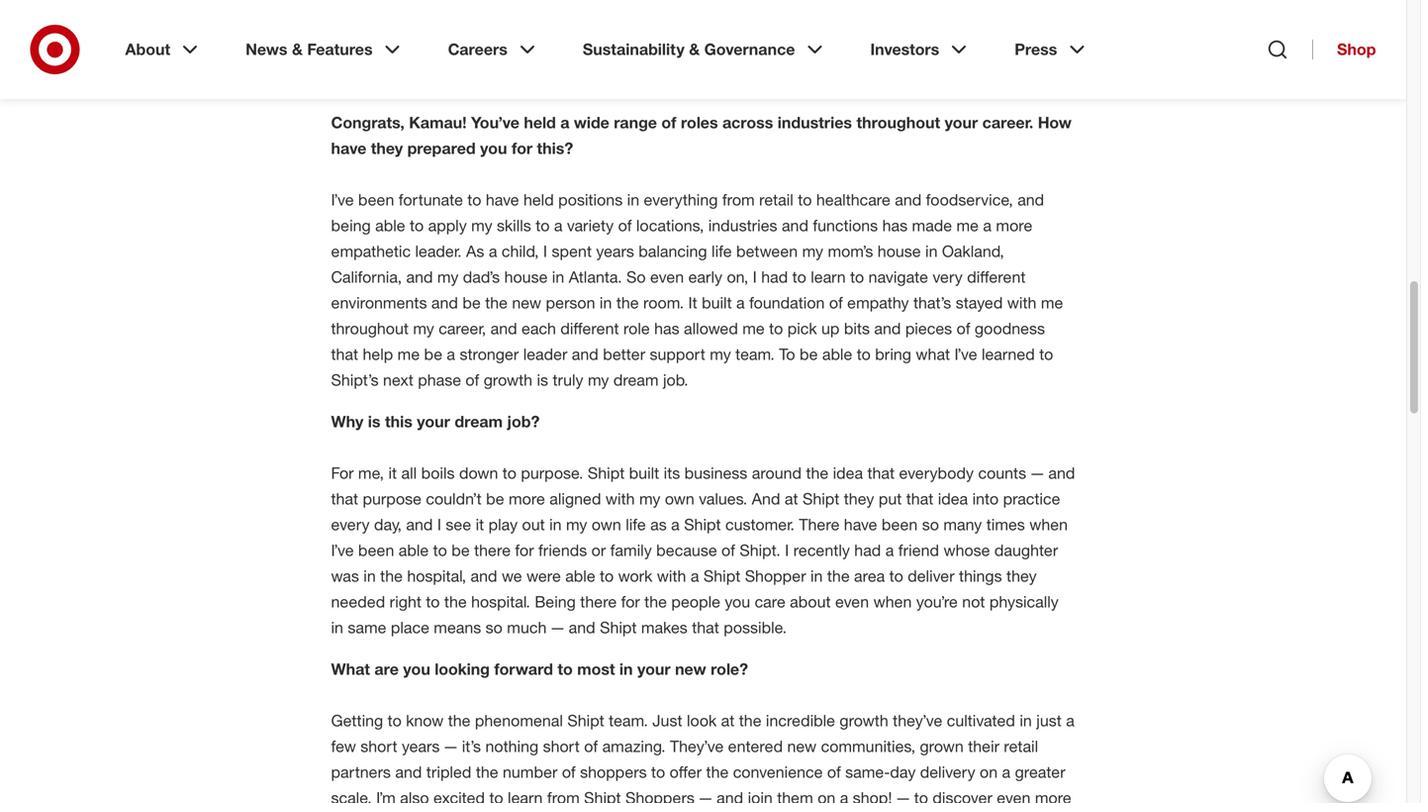 Task type: describe. For each thing, give the bounding box(es) containing it.
phenomenal
[[475, 711, 563, 730]]

years inside after several years of tremendous growth, shipt has become a household name — offering same-day delivery in nearly 300 markets nationwide by connecting 350,000 personalized shoppers with millions of families every day. kamau sat down with us to share his thoughts on his new role and the opportunity to continue building on shipt's momentum.
[[424, 0, 462, 13]]

years inside i've been fortunate to have held positions in everything from retail to healthcare and foodservice, and being able to apply my skills to a variety of locations, industries and functions has made me a more empathetic leader. as a child, i spent years balancing life between my mom's house in oakland, california, and my dad's house in atlanta. so even early on, i had to learn to navigate very different environments and be the new person in the room. it built a foundation of empathy that's stayed with me throughout my career, and each different role has allowed me to pick up bits and pieces of goodness that help me be a stronger leader and better support my team. to be able to bring what i've learned to shipt's next phase of growth is truly my dream job.
[[597, 242, 635, 261]]

purpose
[[363, 489, 422, 508]]

shipt left makes
[[600, 618, 637, 637]]

the down so
[[617, 293, 639, 312]]

and right day,
[[406, 515, 433, 534]]

2 vertical spatial has
[[655, 319, 680, 338]]

1 his from the left
[[705, 46, 725, 65]]

for me, it all boils down to purpose. shipt built its business around the idea that everybody counts — and that purpose couldn't be more aligned with my own values. and at shipt they put that idea into practice every day, and i see it play out in my own life as a shipt customer. there have been so many times when i've been able to be there for friends or family because of shipt. i recently had a friend whose daughter was in the hospital, and we were able to work with a shipt shopper in the area to deliver things they needed right to the hospital. being there for the people you care about even when you're not physically in same place means so much — and shipt makes that possible.
[[331, 463, 1076, 637]]

able down the up
[[823, 345, 853, 364]]

0 horizontal spatial there
[[474, 541, 511, 560]]

of down stayed
[[957, 319, 971, 338]]

are
[[375, 659, 399, 679]]

balancing
[[639, 242, 708, 261]]

new left role?
[[675, 659, 707, 679]]

to down mom's
[[851, 267, 865, 287]]

shop!
[[853, 788, 893, 803]]

what
[[331, 659, 370, 679]]

my down allowed on the top of page
[[710, 345, 731, 364]]

the up it's
[[448, 711, 471, 730]]

several
[[370, 0, 420, 13]]

purpose.
[[521, 463, 584, 483]]

1 vertical spatial it
[[476, 515, 484, 534]]

and up between
[[782, 216, 809, 235]]

that down people
[[692, 618, 720, 637]]

1 horizontal spatial they
[[844, 489, 875, 508]]

0 horizontal spatial own
[[592, 515, 622, 534]]

1 horizontal spatial so
[[923, 515, 940, 534]]

environments
[[331, 293, 427, 312]]

the up means
[[445, 592, 467, 611]]

be up the play
[[486, 489, 505, 508]]

in inside getting to know the phenomenal shipt team. just look at the incredible growth they've cultivated in just a few short years — it's nothing short of amazing. they've entered new communities, grown their retail partners and tripled the number of shoppers to offer the convenience of same-day delivery on a greater scale. i'm also excited to learn from shipt shoppers — and join them on a shop! — to discover even m
[[1020, 711, 1033, 730]]

aligned
[[550, 489, 602, 508]]

to left discover
[[915, 788, 929, 803]]

to left healthcare
[[798, 190, 812, 209]]

more inside 'for me, it all boils down to purpose. shipt built its business around the idea that everybody counts — and that purpose couldn't be more aligned with my own values. and at shipt they put that idea into practice every day, and i see it play out in my own life as a shipt customer. there have been so many times when i've been able to be there for friends or family because of shipt. i recently had a friend whose daughter was in the hospital, and we were able to work with a shipt shopper in the area to deliver things they needed right to the hospital. being there for the people you care about even when you're not physically in same place means so much — and shipt makes that possible.'
[[509, 489, 545, 508]]

much
[[507, 618, 547, 637]]

team. inside i've been fortunate to have held positions in everything from retail to healthcare and foodservice, and being able to apply my skills to a variety of locations, industries and functions has made me a more empathetic leader. as a child, i spent years balancing life between my mom's house in oakland, california, and my dad's house in atlanta. so even early on, i had to learn to navigate very different environments and be the new person in the room. it built a foundation of empathy that's stayed with me throughout my career, and each different role has allowed me to pick up bits and pieces of goodness that help me be a stronger leader and better support my team. to be able to bring what i've learned to shipt's next phase of growth is truly my dream job.
[[736, 345, 775, 364]]

— up practice
[[1031, 463, 1045, 483]]

and up stronger
[[491, 319, 518, 338]]

to right learned on the right top of the page
[[1040, 345, 1054, 364]]

functions
[[813, 216, 878, 235]]

1 horizontal spatial there
[[581, 592, 617, 611]]

getting
[[331, 711, 383, 730]]

pieces
[[906, 319, 953, 338]]

had inside i've been fortunate to have held positions in everything from retail to healthcare and foodservice, and being able to apply my skills to a variety of locations, industries and functions has made me a more empathetic leader. as a child, i spent years balancing life between my mom's house in oakland, california, and my dad's house in atlanta. so even early on, i had to learn to navigate very different environments and be the new person in the room. it built a foundation of empathy that's stayed with me throughout my career, and each different role has allowed me to pick up bits and pieces of goodness that help me be a stronger leader and better support my team. to be able to bring what i've learned to shipt's next phase of growth is truly my dream job.
[[762, 267, 788, 287]]

down inside after several years of tremendous growth, shipt has become a household name — offering same-day delivery in nearly 300 markets nationwide by connecting 350,000 personalized shoppers with millions of families every day. kamau sat down with us to share his thoughts on his new role and the opportunity to continue building on shipt's momentum.
[[545, 46, 584, 65]]

congrats, kamau! you've held a wide range of roles across industries throughout your career. how have they prepared you for this?
[[331, 113, 1072, 158]]

to down hospital,
[[426, 592, 440, 611]]

foundation
[[750, 293, 825, 312]]

shipt inside after several years of tremendous growth, shipt has become a household name — offering same-day delivery in nearly 300 markets nationwide by connecting 350,000 personalized shoppers with millions of families every day. kamau sat down with us to share his thoughts on his new role and the opportunity to continue building on shipt's momentum.
[[631, 0, 668, 13]]

day.
[[433, 46, 460, 65]]

the inside after several years of tremendous growth, shipt has become a household name — offering same-day delivery in nearly 300 markets nationwide by connecting 350,000 personalized shoppers with millions of families every day. kamau sat down with us to share his thoughts on his new role and the opportunity to continue building on shipt's momentum.
[[939, 46, 962, 65]]

scale.
[[331, 788, 372, 803]]

them
[[778, 788, 814, 803]]

with down because
[[657, 566, 687, 586]]

to left know
[[388, 711, 402, 730]]

person
[[546, 293, 596, 312]]

a right as
[[489, 242, 498, 261]]

i right on,
[[753, 267, 757, 287]]

with inside i've been fortunate to have held positions in everything from retail to healthcare and foodservice, and being able to apply my skills to a variety of locations, industries and functions has made me a more empathetic leader. as a child, i spent years balancing life between my mom's house in oakland, california, and my dad's house in atlanta. so even early on, i had to learn to navigate very different environments and be the new person in the room. it built a foundation of empathy that's stayed with me throughout my career, and each different role has allowed me to pick up bits and pieces of goodness that help me be a stronger leader and better support my team. to be able to bring what i've learned to shipt's next phase of growth is truly my dream job.
[[1008, 293, 1037, 312]]

locations,
[[637, 216, 704, 235]]

role inside i've been fortunate to have held positions in everything from retail to healthcare and foodservice, and being able to apply my skills to a variety of locations, industries and functions has made me a more empathetic leader. as a child, i spent years balancing life between my mom's house in oakland, california, and my dad's house in atlanta. so even early on, i had to learn to navigate very different environments and be the new person in the room. it built a foundation of empathy that's stayed with me throughout my career, and each different role has allowed me to pick up bits and pieces of goodness that help me be a stronger leader and better support my team. to be able to bring what i've learned to shipt's next phase of growth is truly my dream job.
[[624, 319, 650, 338]]

me down foundation at the right
[[743, 319, 765, 338]]

put
[[879, 489, 902, 508]]

just
[[653, 711, 683, 730]]

you're
[[917, 592, 958, 611]]

goodness
[[975, 319, 1046, 338]]

friends
[[539, 541, 587, 560]]

household
[[778, 0, 852, 13]]

growth,
[[574, 0, 627, 13]]

into
[[973, 489, 999, 508]]

— down offer
[[699, 788, 713, 803]]

1 vertical spatial your
[[417, 412, 450, 431]]

growth inside i've been fortunate to have held positions in everything from retail to healthcare and foodservice, and being able to apply my skills to a variety of locations, industries and functions has made me a more empathetic leader. as a child, i spent years balancing life between my mom's house in oakland, california, and my dad's house in atlanta. so even early on, i had to learn to navigate very different environments and be the new person in the room. it built a foundation of empathy that's stayed with me throughout my career, and each different role has allowed me to pick up bits and pieces of goodness that help me be a stronger leader and better support my team. to be able to bring what i've learned to shipt's next phase of growth is truly my dream job.
[[484, 370, 533, 390]]

0 vertical spatial different
[[968, 267, 1026, 287]]

my down aligned
[[566, 515, 588, 534]]

even inside i've been fortunate to have held positions in everything from retail to healthcare and foodservice, and being able to apply my skills to a variety of locations, industries and functions has made me a more empathetic leader. as a child, i spent years balancing life between my mom's house in oakland, california, and my dad's house in atlanta. so even early on, i had to learn to navigate very different environments and be the new person in the room. it built a foundation of empathy that's stayed with me throughout my career, and each different role has allowed me to pick up bits and pieces of goodness that help me be a stronger leader and better support my team. to be able to bring what i've learned to shipt's next phase of growth is truly my dream job.
[[651, 267, 684, 287]]

of down communities,
[[828, 762, 841, 782]]

every inside 'for me, it all boils down to purpose. shipt built its business around the idea that everybody counts — and that purpose couldn't be more aligned with my own values. and at shipt they put that idea into practice every day, and i see it play out in my own life as a shipt customer. there have been so many times when i've been able to be there for friends or family because of shipt. i recently had a friend whose daughter was in the hospital, and we were able to work with a shipt shopper in the area to deliver things they needed right to the hospital. being there for the people you care about even when you're not physically in same place means so much — and shipt makes that possible.'
[[331, 515, 370, 534]]

continue
[[331, 71, 392, 91]]

0 horizontal spatial is
[[368, 412, 381, 431]]

up
[[822, 319, 840, 338]]

growth inside getting to know the phenomenal shipt team. just look at the incredible growth they've cultivated in just a few short years — it's nothing short of amazing. they've entered new communities, grown their retail partners and tripled the number of shoppers to offer the convenience of same-day delivery on a greater scale. i'm also excited to learn from shipt shoppers — and join them on a shop! — to discover even m
[[840, 711, 889, 730]]

a left greater
[[1003, 762, 1011, 782]]

shipt up aligned
[[588, 463, 625, 483]]

1 short from the left
[[361, 737, 398, 756]]

0 vertical spatial house
[[878, 242, 921, 261]]

and down 'being'
[[569, 618, 596, 637]]

why is this your dream job?
[[331, 412, 540, 431]]

sat
[[519, 46, 540, 65]]

that inside i've been fortunate to have held positions in everything from retail to healthcare and foodservice, and being able to apply my skills to a variety of locations, industries and functions has made me a more empathetic leader. as a child, i spent years balancing life between my mom's house in oakland, california, and my dad's house in atlanta. so even early on, i had to learn to navigate very different environments and be the new person in the room. it built a foundation of empathy that's stayed with me throughout my career, and each different role has allowed me to pick up bits and pieces of goodness that help me be a stronger leader and better support my team. to be able to bring what i've learned to shipt's next phase of growth is truly my dream job.
[[331, 345, 359, 364]]

shop link
[[1313, 40, 1377, 59]]

in up person
[[552, 267, 565, 287]]

job?
[[507, 412, 540, 431]]

made
[[913, 216, 953, 235]]

the up makes
[[645, 592, 667, 611]]

in down the made
[[926, 242, 938, 261]]

were
[[527, 566, 561, 586]]

0 horizontal spatial you
[[403, 659, 431, 679]]

everything
[[644, 190, 718, 209]]

why
[[331, 412, 364, 431]]

to right opportunity
[[1053, 46, 1067, 65]]

shipt left shoppers on the left bottom of page
[[584, 788, 621, 803]]

careers
[[448, 40, 508, 59]]

a right the as
[[672, 515, 680, 534]]

to right us
[[643, 46, 657, 65]]

room.
[[644, 293, 684, 312]]

and up 'career,'
[[432, 293, 458, 312]]

shoppers inside getting to know the phenomenal shipt team. just look at the incredible growth they've cultivated in just a few short years — it's nothing short of amazing. they've entered new communities, grown their retail partners and tripled the number of shoppers to offer the convenience of same-day delivery on a greater scale. i'm also excited to learn from shipt shoppers — and join them on a shop! — to discover even m
[[580, 762, 647, 782]]

as
[[466, 242, 485, 261]]

1 vertical spatial different
[[561, 319, 619, 338]]

to right fortunate
[[468, 190, 482, 209]]

allowed
[[684, 319, 739, 338]]

the right "around"
[[806, 463, 829, 483]]

in down atlanta.
[[600, 293, 612, 312]]

2 his from the left
[[819, 46, 839, 65]]

momentum.
[[532, 71, 616, 91]]

able up empathetic
[[375, 216, 406, 235]]

be up 'phase'
[[424, 345, 443, 364]]

to down bits
[[857, 345, 871, 364]]

that right 'put'
[[907, 489, 934, 508]]

2 short from the left
[[543, 737, 580, 756]]

0 vertical spatial i've
[[331, 190, 354, 209]]

stayed
[[956, 293, 1003, 312]]

industries inside congrats, kamau! you've held a wide range of roles across industries throughout your career. how have they prepared you for this?
[[778, 113, 853, 132]]

was
[[331, 566, 359, 586]]

day inside getting to know the phenomenal shipt team. just look at the incredible growth they've cultivated in just a few short years — it's nothing short of amazing. they've entered new communities, grown their retail partners and tripled the number of shoppers to offer the convenience of same-day delivery on a greater scale. i'm also excited to learn from shipt shoppers — and join them on a shop! — to discover even m
[[891, 762, 916, 782]]

and up bring
[[875, 319, 901, 338]]

that down the for at the bottom left of page
[[331, 489, 359, 508]]

means
[[434, 618, 481, 637]]

customer.
[[726, 515, 795, 534]]

shipt's inside after several years of tremendous growth, shipt has become a household name — offering same-day delivery in nearly 300 markets nationwide by connecting 350,000 personalized shoppers with millions of families every day. kamau sat down with us to share his thoughts on his new role and the opportunity to continue building on shipt's momentum.
[[480, 71, 527, 91]]

the up entered
[[739, 711, 762, 730]]

i right shipt.
[[785, 541, 789, 560]]

recently
[[794, 541, 850, 560]]

a up oakland, on the right
[[984, 216, 992, 235]]

and left join
[[717, 788, 744, 803]]

the up right
[[380, 566, 403, 586]]

me up the 'next'
[[398, 345, 420, 364]]

shopper
[[745, 566, 807, 586]]

of up 300
[[466, 0, 480, 13]]

most
[[577, 659, 615, 679]]

same- inside after several years of tremendous growth, shipt has become a household name — offering same-day delivery in nearly 300 markets nationwide by connecting 350,000 personalized shoppers with millions of families every day. kamau sat down with us to share his thoughts on his new role and the opportunity to continue building on shipt's momentum.
[[976, 0, 1021, 13]]

— left it's
[[444, 737, 458, 756]]

and right foodservice,
[[1018, 190, 1045, 209]]

a up people
[[691, 566, 700, 586]]

atlanta.
[[569, 267, 622, 287]]

my left 'career,'
[[413, 319, 434, 338]]

even inside 'for me, it all boils down to purpose. shipt built its business around the idea that everybody counts — and that purpose couldn't be more aligned with my own values. and at shipt they put that idea into practice every day, and i see it play out in my own life as a shipt customer. there have been so many times when i've been able to be there for friends or family because of shipt. i recently had a friend whose daughter was in the hospital, and we were able to work with a shipt shopper in the area to deliver things they needed right to the hospital. being there for the people you care about even when you're not physically in same place means so much — and shipt makes that possible.'
[[836, 592, 870, 611]]

350,000
[[733, 20, 791, 39]]

able up hospital,
[[399, 541, 429, 560]]

built inside i've been fortunate to have held positions in everything from retail to healthcare and foodservice, and being able to apply my skills to a variety of locations, industries and functions has made me a more empathetic leader. as a child, i spent years balancing life between my mom's house in oakland, california, and my dad's house in atlanta. so even early on, i had to learn to navigate very different environments and be the new person in the room. it built a foundation of empathy that's stayed with me throughout my career, and each different role has allowed me to pick up bits and pieces of goodness that help me be a stronger leader and better support my team. to be able to bring what i've learned to shipt's next phase of growth is truly my dream job.
[[702, 293, 732, 312]]

spent
[[552, 242, 592, 261]]

few
[[331, 737, 356, 756]]

governance
[[705, 40, 796, 59]]

me down foodservice,
[[957, 216, 979, 235]]

shipt.
[[740, 541, 781, 560]]

place
[[391, 618, 430, 637]]

be down see
[[452, 541, 470, 560]]

from inside getting to know the phenomenal shipt team. just look at the incredible growth they've cultivated in just a few short years — it's nothing short of amazing. they've entered new communities, grown their retail partners and tripled the number of shoppers to offer the convenience of same-day delivery on a greater scale. i'm also excited to learn from shipt shoppers — and join them on a shop! — to discover even m
[[547, 788, 580, 803]]

the down recently
[[828, 566, 850, 586]]

they've
[[670, 737, 724, 756]]

the down dad's
[[485, 293, 508, 312]]

so
[[627, 267, 646, 287]]

2 vertical spatial for
[[621, 592, 640, 611]]

of right number
[[562, 762, 576, 782]]

— inside after several years of tremendous growth, shipt has become a household name — offering same-day delivery in nearly 300 markets nationwide by connecting 350,000 personalized shoppers with millions of families every day. kamau sat down with us to share his thoughts on his new role and the opportunity to continue building on shipt's momentum.
[[900, 0, 914, 13]]

at inside 'for me, it all boils down to purpose. shipt built its business around the idea that everybody counts — and that purpose couldn't be more aligned with my own values. and at shipt they put that idea into practice every day, and i see it play out in my own life as a shipt customer. there have been so many times when i've been able to be there for friends or family because of shipt. i recently had a friend whose daughter was in the hospital, and we were able to work with a shipt shopper in the area to deliver things they needed right to the hospital. being there for the people you care about even when you're not physically in same place means so much — and shipt makes that possible.'
[[785, 489, 799, 508]]

shipt up people
[[704, 566, 741, 586]]

to left most
[[558, 659, 573, 679]]

of down stronger
[[466, 370, 480, 390]]

see
[[446, 515, 472, 534]]

leader
[[524, 345, 568, 364]]

being
[[331, 216, 371, 235]]

care
[[755, 592, 786, 611]]

on down personalized
[[797, 46, 814, 65]]

that's
[[914, 293, 952, 312]]

a down 'career,'
[[447, 345, 456, 364]]

a left shop!
[[840, 788, 849, 803]]

for
[[331, 463, 354, 483]]

area
[[855, 566, 885, 586]]

a up spent
[[554, 216, 563, 235]]

that up 'put'
[[868, 463, 895, 483]]

1 vertical spatial i've
[[955, 345, 978, 364]]

1 horizontal spatial idea
[[938, 489, 969, 508]]

be up 'career,'
[[463, 293, 481, 312]]

business
[[685, 463, 748, 483]]

after several years of tremendous growth, shipt has become a household name — offering same-day delivery in nearly 300 markets nationwide by connecting 350,000 personalized shoppers with millions of families every day. kamau sat down with us to share his thoughts on his new role and the opportunity to continue building on shipt's momentum.
[[331, 0, 1067, 91]]

empathy
[[848, 293, 910, 312]]

1 horizontal spatial when
[[1030, 515, 1069, 534]]

i've been fortunate to have held positions in everything from retail to healthcare and foodservice, and being able to apply my skills to a variety of locations, industries and functions has made me a more empathetic leader. as a child, i spent years balancing life between my mom's house in oakland, california, and my dad's house in atlanta. so even early on, i had to learn to navigate very different environments and be the new person in the room. it built a foundation of empathy that's stayed with me throughout my career, and each different role has allowed me to pick up bits and pieces of goodness that help me be a stronger leader and better support my team. to be able to bring what i've learned to shipt's next phase of growth is truly my dream job.
[[331, 190, 1064, 390]]

is inside i've been fortunate to have held positions in everything from retail to healthcare and foodservice, and being able to apply my skills to a variety of locations, industries and functions has made me a more empathetic leader. as a child, i spent years balancing life between my mom's house in oakland, california, and my dad's house in atlanta. so even early on, i had to learn to navigate very different environments and be the new person in the room. it built a foundation of empathy that's stayed with me throughout my career, and each different role has allowed me to pick up bits and pieces of goodness that help me be a stronger leader and better support my team. to be able to bring what i've learned to shipt's next phase of growth is truly my dream job.
[[537, 370, 549, 390]]

with right aligned
[[606, 489, 635, 508]]

you inside congrats, kamau! you've held a wide range of roles across industries throughout your career. how have they prepared you for this?
[[480, 139, 508, 158]]

able down friends
[[566, 566, 596, 586]]

because
[[657, 541, 718, 560]]

delivery inside getting to know the phenomenal shipt team. just look at the incredible growth they've cultivated in just a few short years — it's nothing short of amazing. they've entered new communities, grown their retail partners and tripled the number of shoppers to offer the convenience of same-day delivery on a greater scale. i'm also excited to learn from shipt shoppers — and join them on a shop! — to discover even m
[[921, 762, 976, 782]]

convenience
[[733, 762, 823, 782]]

& for governance
[[689, 40, 700, 59]]

1 vertical spatial so
[[486, 618, 503, 637]]

team. inside getting to know the phenomenal shipt team. just look at the incredible growth they've cultivated in just a few short years — it's nothing short of amazing. they've entered new communities, grown their retail partners and tripled the number of shoppers to offer the convenience of same-day delivery on a greater scale. i'm also excited to learn from shipt shoppers — and join them on a shop! — to discover even m
[[609, 711, 648, 730]]

i'm
[[376, 788, 396, 803]]

0 vertical spatial own
[[665, 489, 695, 508]]

mom's
[[828, 242, 874, 261]]

bits
[[845, 319, 870, 338]]

my up as
[[471, 216, 493, 235]]

years inside getting to know the phenomenal shipt team. just look at the incredible growth they've cultivated in just a few short years — it's nothing short of amazing. they've entered new communities, grown their retail partners and tripled the number of shoppers to offer the convenience of same-day delivery on a greater scale. i'm also excited to learn from shipt shoppers — and join them on a shop! — to discover even m
[[402, 737, 440, 756]]

press link
[[1001, 24, 1103, 75]]

role?
[[711, 659, 749, 679]]

your inside congrats, kamau! you've held a wide range of roles across industries throughout your career. how have they prepared you for this?
[[945, 113, 979, 132]]

to down or
[[600, 566, 614, 586]]



Task type: vqa. For each thing, say whether or not it's contained in the screenshot.
rightmost "SHOP"
no



Task type: locate. For each thing, give the bounding box(es) containing it.
1 vertical spatial when
[[874, 592, 912, 611]]

1 vertical spatial retail
[[1004, 737, 1039, 756]]

for down out
[[515, 541, 534, 560]]

roles
[[681, 113, 718, 132]]

my right "truly"
[[588, 370, 609, 390]]

i left see
[[438, 515, 442, 534]]

0 vertical spatial day
[[1021, 0, 1047, 13]]

life inside 'for me, it all boils down to purpose. shipt built its business around the idea that everybody counts — and that purpose couldn't be more aligned with my own values. and at shipt they put that idea into practice every day, and i see it play out in my own life as a shipt customer. there have been so many times when i've been able to be there for friends or family because of shipt. i recently had a friend whose daughter was in the hospital, and we were able to work with a shipt shopper in the area to deliver things they needed right to the hospital. being there for the people you care about even when you're not physically in same place means so much — and shipt makes that possible.'
[[626, 515, 646, 534]]

0 vertical spatial it
[[389, 463, 397, 483]]

also
[[400, 788, 429, 803]]

1 vertical spatial have
[[486, 190, 519, 209]]

0 horizontal spatial his
[[705, 46, 725, 65]]

1 horizontal spatial short
[[543, 737, 580, 756]]

each
[[522, 319, 556, 338]]

play
[[489, 515, 518, 534]]

and
[[752, 489, 781, 508]]

your right this
[[417, 412, 450, 431]]

grown
[[920, 737, 964, 756]]

support
[[650, 345, 706, 364]]

new inside getting to know the phenomenal shipt team. just look at the incredible growth they've cultivated in just a few short years — it's nothing short of amazing. they've entered new communities, grown their retail partners and tripled the number of shoppers to offer the convenience of same-day delivery on a greater scale. i'm also excited to learn from shipt shoppers — and join them on a shop! — to discover even m
[[788, 737, 817, 756]]

throughout inside i've been fortunate to have held positions in everything from retail to healthcare and foodservice, and being able to apply my skills to a variety of locations, industries and functions has made me a more empathetic leader. as a child, i spent years balancing life between my mom's house in oakland, california, and my dad's house in atlanta. so even early on, i had to learn to navigate very different environments and be the new person in the room. it built a foundation of empathy that's stayed with me throughout my career, and each different role has allowed me to pick up bits and pieces of goodness that help me be a stronger leader and better support my team. to be able to bring what i've learned to shipt's next phase of growth is truly my dream job.
[[331, 319, 409, 338]]

being
[[535, 592, 576, 611]]

forward
[[495, 659, 553, 679]]

1 horizontal spatial is
[[537, 370, 549, 390]]

down up "couldn't"
[[459, 463, 498, 483]]

and up the made
[[895, 190, 922, 209]]

families
[[331, 46, 385, 65]]

the down it's
[[476, 762, 499, 782]]

0 vertical spatial retail
[[760, 190, 794, 209]]

things
[[960, 566, 1003, 586]]

0 vertical spatial throughout
[[857, 113, 941, 132]]

to
[[780, 345, 796, 364]]

connecting
[[650, 20, 729, 39]]

tremendous
[[485, 0, 570, 13]]

growth down stronger
[[484, 370, 533, 390]]

this?
[[537, 139, 574, 158]]

0 horizontal spatial have
[[331, 139, 367, 158]]

times
[[987, 515, 1026, 534]]

1 vertical spatial throughout
[[331, 319, 409, 338]]

2 vertical spatial even
[[997, 788, 1031, 803]]

my left mom's
[[803, 242, 824, 261]]

able
[[375, 216, 406, 235], [823, 345, 853, 364], [399, 541, 429, 560], [566, 566, 596, 586]]

it
[[389, 463, 397, 483], [476, 515, 484, 534]]

a left friend
[[886, 541, 894, 560]]

retail up greater
[[1004, 737, 1039, 756]]

held inside congrats, kamau! you've held a wide range of roles across industries throughout your career. how have they prepared you for this?
[[524, 113, 556, 132]]

1 horizontal spatial shipt's
[[480, 71, 527, 91]]

1 horizontal spatial dream
[[614, 370, 659, 390]]

of up the up
[[830, 293, 843, 312]]

so down hospital.
[[486, 618, 503, 637]]

my up the as
[[640, 489, 661, 508]]

and
[[908, 46, 935, 65], [895, 190, 922, 209], [1018, 190, 1045, 209], [782, 216, 809, 235], [406, 267, 433, 287], [432, 293, 458, 312], [491, 319, 518, 338], [875, 319, 901, 338], [572, 345, 599, 364], [1049, 463, 1076, 483], [406, 515, 433, 534], [471, 566, 498, 586], [569, 618, 596, 637], [395, 762, 422, 782], [717, 788, 744, 803]]

know
[[406, 711, 444, 730]]

life left the as
[[626, 515, 646, 534]]

is left "truly"
[[537, 370, 549, 390]]

0 vertical spatial has
[[673, 0, 698, 13]]

0 horizontal spatial different
[[561, 319, 619, 338]]

1 vertical spatial is
[[368, 412, 381, 431]]

even up "room."
[[651, 267, 684, 287]]

help
[[363, 345, 393, 364]]

industries inside i've been fortunate to have held positions in everything from retail to healthcare and foodservice, and being able to apply my skills to a variety of locations, industries and functions has made me a more empathetic leader. as a child, i spent years balancing life between my mom's house in oakland, california, and my dad's house in atlanta. so even early on, i had to learn to navigate very different environments and be the new person in the room. it built a foundation of empathy that's stayed with me throughout my career, and each different role has allowed me to pick up bits and pieces of goodness that help me be a stronger leader and better support my team. to be able to bring what i've learned to shipt's next phase of growth is truly my dream job.
[[709, 216, 778, 235]]

on,
[[727, 267, 749, 287]]

they inside congrats, kamau! you've held a wide range of roles across industries throughout your career. how have they prepared you for this?
[[371, 139, 403, 158]]

dream inside i've been fortunate to have held positions in everything from retail to healthcare and foodservice, and being able to apply my skills to a variety of locations, industries and functions has made me a more empathetic leader. as a child, i spent years balancing life between my mom's house in oakland, california, and my dad's house in atlanta. so even early on, i had to learn to navigate very different environments and be the new person in the room. it built a foundation of empathy that's stayed with me throughout my career, and each different role has allowed me to pick up bits and pieces of goodness that help me be a stronger leader and better support my team. to be able to bring what i've learned to shipt's next phase of growth is truly my dream job.
[[614, 370, 659, 390]]

role
[[877, 46, 904, 65], [624, 319, 650, 338]]

same- up shop!
[[846, 762, 891, 782]]

and down leader.
[[406, 267, 433, 287]]

physically
[[990, 592, 1059, 611]]

been
[[358, 190, 394, 209], [882, 515, 918, 534], [358, 541, 394, 560]]

1 horizontal spatial house
[[878, 242, 921, 261]]

even inside getting to know the phenomenal shipt team. just look at the incredible growth they've cultivated in just a few short years — it's nothing short of amazing. they've entered new communities, grown their retail partners and tripled the number of shoppers to offer the convenience of same-day delivery on a greater scale. i'm also excited to learn from shipt shoppers — and join them on a shop! — to discover even m
[[997, 788, 1031, 803]]

be right to
[[800, 345, 818, 364]]

apply
[[428, 216, 467, 235]]

when down area
[[874, 592, 912, 611]]

0 horizontal spatial when
[[874, 592, 912, 611]]

0 horizontal spatial so
[[486, 618, 503, 637]]

1 horizontal spatial your
[[638, 659, 671, 679]]

to up hospital,
[[433, 541, 447, 560]]

same
[[348, 618, 387, 637]]

what
[[916, 345, 951, 364]]

life up on,
[[712, 242, 732, 261]]

in down recently
[[811, 566, 823, 586]]

has inside after several years of tremendous growth, shipt has become a household name — offering same-day delivery in nearly 300 markets nationwide by connecting 350,000 personalized shoppers with millions of families every day. kamau sat down with us to share his thoughts on his new role and the opportunity to continue building on shipt's momentum.
[[673, 0, 698, 13]]

nothing
[[486, 737, 539, 756]]

have inside i've been fortunate to have held positions in everything from retail to healthcare and foodservice, and being able to apply my skills to a variety of locations, industries and functions has made me a more empathetic leader. as a child, i spent years balancing life between my mom's house in oakland, california, and my dad's house in atlanta. so even early on, i had to learn to navigate very different environments and be the new person in the room. it built a foundation of empathy that's stayed with me throughout my career, and each different role has allowed me to pick up bits and pieces of goodness that help me be a stronger leader and better support my team. to be able to bring what i've learned to shipt's next phase of growth is truly my dream job.
[[486, 190, 519, 209]]

around
[[752, 463, 802, 483]]

from inside i've been fortunate to have held positions in everything from retail to healthcare and foodservice, and being able to apply my skills to a variety of locations, industries and functions has made me a more empathetic leader. as a child, i spent years balancing life between my mom's house in oakland, california, and my dad's house in atlanta. so even early on, i had to learn to navigate very different environments and be the new person in the room. it built a foundation of empathy that's stayed with me throughout my career, and each different role has allowed me to pick up bits and pieces of goodness that help me be a stronger leader and better support my team. to be able to bring what i've learned to shipt's next phase of growth is truly my dream job.
[[723, 190, 755, 209]]

my down leader.
[[438, 267, 459, 287]]

to right area
[[890, 566, 904, 586]]

foodservice,
[[927, 190, 1014, 209]]

or
[[592, 541, 606, 560]]

be
[[463, 293, 481, 312], [424, 345, 443, 364], [800, 345, 818, 364], [486, 489, 505, 508], [452, 541, 470, 560]]

1 vertical spatial more
[[509, 489, 545, 508]]

short up number
[[543, 737, 580, 756]]

0 vertical spatial your
[[945, 113, 979, 132]]

delivery inside after several years of tremendous growth, shipt has become a household name — offering same-day delivery in nearly 300 markets nationwide by connecting 350,000 personalized shoppers with millions of families every day. kamau sat down with us to share his thoughts on his new role and the opportunity to continue building on shipt's momentum.
[[331, 20, 386, 39]]

1 horizontal spatial delivery
[[921, 762, 976, 782]]

investors link
[[857, 24, 985, 75]]

to left "purpose."
[[503, 463, 517, 483]]

the down offering
[[939, 46, 962, 65]]

2 & from the left
[[689, 40, 700, 59]]

has left the made
[[883, 216, 908, 235]]

1 horizontal spatial his
[[819, 46, 839, 65]]

0 horizontal spatial delivery
[[331, 20, 386, 39]]

1 horizontal spatial you
[[480, 139, 508, 158]]

in left just
[[1020, 711, 1033, 730]]

1 horizontal spatial retail
[[1004, 737, 1039, 756]]

0 vertical spatial delivery
[[331, 20, 386, 39]]

they up physically
[[1007, 566, 1037, 586]]

of up press
[[1053, 20, 1066, 39]]

2 vertical spatial they
[[1007, 566, 1037, 586]]

navigate
[[869, 267, 929, 287]]

same-
[[976, 0, 1021, 13], [846, 762, 891, 782]]

there
[[799, 515, 840, 534]]

0 vertical spatial every
[[389, 46, 428, 65]]

to up foundation at the right
[[793, 267, 807, 287]]

0 horizontal spatial team.
[[609, 711, 648, 730]]

0 vertical spatial you
[[480, 139, 508, 158]]

shipt's
[[480, 71, 527, 91], [331, 370, 379, 390]]

0 vertical spatial learn
[[811, 267, 846, 287]]

learn down mom's
[[811, 267, 846, 287]]

dream down better in the top of the page
[[614, 370, 659, 390]]

team. left to
[[736, 345, 775, 364]]

different
[[968, 267, 1026, 287], [561, 319, 619, 338]]

been inside i've been fortunate to have held positions in everything from retail to healthcare and foodservice, and being able to apply my skills to a variety of locations, industries and functions has made me a more empathetic leader. as a child, i spent years balancing life between my mom's house in oakland, california, and my dad's house in atlanta. so even early on, i had to learn to navigate very different environments and be the new person in the room. it built a foundation of empathy that's stayed with me throughout my career, and each different role has allowed me to pick up bits and pieces of goodness that help me be a stronger leader and better support my team. to be able to bring what i've learned to shipt's next phase of growth is truly my dream job.
[[358, 190, 394, 209]]

a
[[765, 0, 773, 13], [561, 113, 570, 132], [554, 216, 563, 235], [984, 216, 992, 235], [489, 242, 498, 261], [737, 293, 745, 312], [447, 345, 456, 364], [672, 515, 680, 534], [886, 541, 894, 560], [691, 566, 700, 586], [1067, 711, 1075, 730], [1003, 762, 1011, 782], [840, 788, 849, 803]]

pick
[[788, 319, 818, 338]]

0 vertical spatial have
[[331, 139, 367, 158]]

1 horizontal spatial own
[[665, 489, 695, 508]]

2 vertical spatial you
[[403, 659, 431, 679]]

day inside after several years of tremendous growth, shipt has become a household name — offering same-day delivery in nearly 300 markets nationwide by connecting 350,000 personalized shoppers with millions of families every day. kamau sat down with us to share his thoughts on his new role and the opportunity to continue building on shipt's momentum.
[[1021, 0, 1047, 13]]

to right excited
[[490, 788, 504, 803]]

i
[[543, 242, 548, 261], [753, 267, 757, 287], [438, 515, 442, 534], [785, 541, 789, 560]]

hospital.
[[471, 592, 531, 611]]

0 horizontal spatial built
[[629, 463, 660, 483]]

years down know
[[402, 737, 440, 756]]

in left same
[[331, 618, 344, 637]]

1 vertical spatial dream
[[455, 412, 503, 431]]

to up shoppers on the left bottom of page
[[652, 762, 666, 782]]

about
[[125, 40, 170, 59]]

team. up amazing.
[[609, 711, 648, 730]]

built
[[702, 293, 732, 312], [629, 463, 660, 483]]

0 horizontal spatial idea
[[833, 463, 864, 483]]

every inside after several years of tremendous growth, shipt has become a household name — offering same-day delivery in nearly 300 markets nationwide by connecting 350,000 personalized shoppers with millions of families every day. kamau sat down with us to share his thoughts on his new role and the opportunity to continue building on shipt's momentum.
[[389, 46, 428, 65]]

i've inside 'for me, it all boils down to purpose. shipt built its business around the idea that everybody counts — and that purpose couldn't be more aligned with my own values. and at shipt they put that idea into practice every day, and i see it play out in my own life as a shipt customer. there have been so many times when i've been able to be there for friends or family because of shipt. i recently had a friend whose daughter was in the hospital, and we were able to work with a shipt shopper in the area to deliver things they needed right to the hospital. being there for the people you care about even when you're not physically in same place means so much — and shipt makes that possible.'
[[331, 541, 354, 560]]

you inside 'for me, it all boils down to purpose. shipt built its business around the idea that everybody counts — and that purpose couldn't be more aligned with my own values. and at shipt they put that idea into practice every day, and i see it play out in my own life as a shipt customer. there have been so many times when i've been able to be there for friends or family because of shipt. i recently had a friend whose daughter was in the hospital, and we were able to work with a shipt shopper in the area to deliver things they needed right to the hospital. being there for the people you care about even when you're not physically in same place means so much — and shipt makes that possible.'
[[725, 592, 751, 611]]

life inside i've been fortunate to have held positions in everything from retail to healthcare and foodservice, and being able to apply my skills to a variety of locations, industries and functions has made me a more empathetic leader. as a child, i spent years balancing life between my mom's house in oakland, california, and my dad's house in atlanta. so even early on, i had to learn to navigate very different environments and be the new person in the room. it built a foundation of empathy that's stayed with me throughout my career, and each different role has allowed me to pick up bits and pieces of goodness that help me be a stronger leader and better support my team. to be able to bring what i've learned to shipt's next phase of growth is truly my dream job.
[[712, 242, 732, 261]]

they down congrats,
[[371, 139, 403, 158]]

have inside 'for me, it all boils down to purpose. shipt built its business around the idea that everybody counts — and that purpose couldn't be more aligned with my own values. and at shipt they put that idea into practice every day, and i see it play out in my own life as a shipt customer. there have been so many times when i've been able to be there for friends or family because of shipt. i recently had a friend whose daughter was in the hospital, and we were able to work with a shipt shopper in the area to deliver things they needed right to the hospital. being there for the people you care about even when you're not physically in same place means so much — and shipt makes that possible.'
[[844, 515, 878, 534]]

have inside congrats, kamau! you've held a wide range of roles across industries throughout your career. how have they prepared you for this?
[[331, 139, 367, 158]]

same- inside getting to know the phenomenal shipt team. just look at the incredible growth they've cultivated in just a few short years — it's nothing short of amazing. they've entered new communities, grown their retail partners and tripled the number of shoppers to offer the convenience of same-day delivery on a greater scale. i'm also excited to learn from shipt shoppers — and join them on a shop! — to discover even m
[[846, 762, 891, 782]]

retail inside getting to know the phenomenal shipt team. just look at the incredible growth they've cultivated in just a few short years — it's nothing short of amazing. they've entered new communities, grown their retail partners and tripled the number of shoppers to offer the convenience of same-day delivery on a greater scale. i'm also excited to learn from shipt shoppers — and join them on a shop! — to discover even m
[[1004, 737, 1039, 756]]

1 horizontal spatial every
[[389, 46, 428, 65]]

1 vertical spatial own
[[592, 515, 622, 534]]

press
[[1015, 40, 1058, 59]]

more
[[997, 216, 1033, 235], [509, 489, 545, 508]]

1 horizontal spatial day
[[1021, 0, 1047, 13]]

1 vertical spatial for
[[515, 541, 534, 560]]

on down day.
[[457, 71, 475, 91]]

same- up millions
[[976, 0, 1021, 13]]

— down 'being'
[[551, 618, 565, 637]]

1 vertical spatial delivery
[[921, 762, 976, 782]]

they
[[371, 139, 403, 158], [844, 489, 875, 508], [1007, 566, 1037, 586]]

1 vertical spatial years
[[597, 242, 635, 261]]

1 vertical spatial learn
[[508, 788, 543, 803]]

1 vertical spatial they
[[844, 489, 875, 508]]

as
[[651, 515, 667, 534]]

more inside i've been fortunate to have held positions in everything from retail to healthcare and foodservice, and being able to apply my skills to a variety of locations, industries and functions has made me a more empathetic leader. as a child, i spent years balancing life between my mom's house in oakland, california, and my dad's house in atlanta. so even early on, i had to learn to navigate very different environments and be the new person in the room. it built a foundation of empathy that's stayed with me throughout my career, and each different role has allowed me to pick up bits and pieces of goodness that help me be a stronger leader and better support my team. to be able to bring what i've learned to shipt's next phase of growth is truly my dream job.
[[997, 216, 1033, 235]]

learn inside getting to know the phenomenal shipt team. just look at the incredible growth they've cultivated in just a few short years — it's nothing short of amazing. they've entered new communities, grown their retail partners and tripled the number of shoppers to offer the convenience of same-day delivery on a greater scale. i'm also excited to learn from shipt shoppers — and join them on a shop! — to discover even m
[[508, 788, 543, 803]]

0 vertical spatial even
[[651, 267, 684, 287]]

1 vertical spatial team.
[[609, 711, 648, 730]]

empathetic
[[331, 242, 411, 261]]

house up navigate
[[878, 242, 921, 261]]

is left this
[[368, 412, 381, 431]]

and up also
[[395, 762, 422, 782]]

in right out
[[550, 515, 562, 534]]

from down number
[[547, 788, 580, 803]]

2 horizontal spatial you
[[725, 592, 751, 611]]

1 horizontal spatial had
[[855, 541, 882, 560]]

practice
[[1004, 489, 1061, 508]]

1 horizontal spatial life
[[712, 242, 732, 261]]

offer
[[670, 762, 702, 782]]

to left pick
[[770, 319, 784, 338]]

in down several
[[391, 20, 403, 39]]

even down area
[[836, 592, 870, 611]]

house down child,
[[505, 267, 548, 287]]

for inside congrats, kamau! you've held a wide range of roles across industries throughout your career. how have they prepared you for this?
[[512, 139, 533, 158]]

bring
[[876, 345, 912, 364]]

retail inside i've been fortunate to have held positions in everything from retail to healthcare and foodservice, and being able to apply my skills to a variety of locations, industries and functions has made me a more empathetic leader. as a child, i spent years balancing life between my mom's house in oakland, california, and my dad's house in atlanta. so even early on, i had to learn to navigate very different environments and be the new person in the room. it built a foundation of empathy that's stayed with me throughout my career, and each different role has allowed me to pick up bits and pieces of goodness that help me be a stronger leader and better support my team. to be able to bring what i've learned to shipt's next phase of growth is truly my dream job.
[[760, 190, 794, 209]]

industries up between
[[709, 216, 778, 235]]

a inside congrats, kamau! you've held a wide range of roles across industries throughout your career. how have they prepared you for this?
[[561, 113, 570, 132]]

to down fortunate
[[410, 216, 424, 235]]

shoppers inside after several years of tremendous growth, shipt has become a household name — offering same-day delivery in nearly 300 markets nationwide by connecting 350,000 personalized shoppers with millions of families every day. kamau sat down with us to share his thoughts on his new role and the opportunity to continue building on shipt's momentum.
[[890, 20, 957, 39]]

0 horizontal spatial role
[[624, 319, 650, 338]]

2 vertical spatial years
[[402, 737, 440, 756]]

deliver
[[908, 566, 955, 586]]

0 horizontal spatial it
[[389, 463, 397, 483]]

excited
[[434, 788, 485, 803]]

of inside congrats, kamau! you've held a wide range of roles across industries throughout your career. how have they prepared you for this?
[[662, 113, 677, 132]]

shop
[[1338, 40, 1377, 59]]

has
[[673, 0, 698, 13], [883, 216, 908, 235], [655, 319, 680, 338]]

built inside 'for me, it all boils down to purpose. shipt built its business around the idea that everybody counts — and that purpose couldn't be more aligned with my own values. and at shipt they put that idea into practice every day, and i see it play out in my own life as a shipt customer. there have been so many times when i've been able to be there for friends or family because of shipt. i recently had a friend whose daughter was in the hospital, and we were able to work with a shipt shopper in the area to deliver things they needed right to the hospital. being there for the people you care about even when you're not physically in same place means so much — and shipt makes that possible.'
[[629, 463, 660, 483]]

a right just
[[1067, 711, 1075, 730]]

0 vertical spatial shipt's
[[480, 71, 527, 91]]

1 horizontal spatial shoppers
[[890, 20, 957, 39]]

dream left job?
[[455, 412, 503, 431]]

you've
[[471, 113, 520, 132]]

with left us
[[588, 46, 618, 65]]

1 horizontal spatial role
[[877, 46, 904, 65]]

on down their
[[980, 762, 998, 782]]

1 horizontal spatial throughout
[[857, 113, 941, 132]]

in right positions
[[627, 190, 640, 209]]

1 vertical spatial been
[[882, 515, 918, 534]]

short up the 'partners'
[[361, 737, 398, 756]]

day,
[[374, 515, 402, 534]]

held inside i've been fortunate to have held positions in everything from retail to healthcare and foodservice, and being able to apply my skills to a variety of locations, industries and functions has made me a more empathetic leader. as a child, i spent years balancing life between my mom's house in oakland, california, and my dad's house in atlanta. so even early on, i had to learn to navigate very different environments and be the new person in the room. it built a foundation of empathy that's stayed with me throughout my career, and each different role has allowed me to pick up bits and pieces of goodness that help me be a stronger leader and better support my team. to be able to bring what i've learned to shipt's next phase of growth is truly my dream job.
[[524, 190, 554, 209]]

0 horizontal spatial your
[[417, 412, 450, 431]]

there right 'being'
[[581, 592, 617, 611]]

and up practice
[[1049, 463, 1076, 483]]

down inside 'for me, it all boils down to purpose. shipt built its business around the idea that everybody counts — and that purpose couldn't be more aligned with my own values. and at shipt they put that idea into practice every day, and i see it play out in my own life as a shipt customer. there have been so many times when i've been able to be there for friends or family because of shipt. i recently had a friend whose daughter was in the hospital, and we were able to work with a shipt shopper in the area to deliver things they needed right to the hospital. being there for the people you care about even when you're not physically in same place means so much — and shipt makes that possible.'
[[459, 463, 498, 483]]

1 vertical spatial every
[[331, 515, 370, 534]]

1 & from the left
[[292, 40, 303, 59]]

role inside after several years of tremendous growth, shipt has become a household name — offering same-day delivery in nearly 300 markets nationwide by connecting 350,000 personalized shoppers with millions of families every day. kamau sat down with us to share his thoughts on his new role and the opportunity to continue building on shipt's momentum.
[[877, 46, 904, 65]]

shipt's down 'kamau'
[[480, 71, 527, 91]]

1 vertical spatial from
[[547, 788, 580, 803]]

new inside after several years of tremendous growth, shipt has become a household name — offering same-day delivery in nearly 300 markets nationwide by connecting 350,000 personalized shoppers with millions of families every day. kamau sat down with us to share his thoughts on his new role and the opportunity to continue building on shipt's momentum.
[[844, 46, 873, 65]]

family
[[611, 541, 652, 560]]

growth
[[484, 370, 533, 390], [840, 711, 889, 730]]

incredible
[[766, 711, 836, 730]]

number
[[503, 762, 558, 782]]

0 vertical spatial at
[[785, 489, 799, 508]]

1 vertical spatial growth
[[840, 711, 889, 730]]

1 vertical spatial even
[[836, 592, 870, 611]]

0 horizontal spatial &
[[292, 40, 303, 59]]

a up 350,000
[[765, 0, 773, 13]]

amazing.
[[603, 737, 666, 756]]

job.
[[663, 370, 689, 390]]

building
[[397, 71, 453, 91]]

1 horizontal spatial built
[[702, 293, 732, 312]]

industries
[[778, 113, 853, 132], [709, 216, 778, 235]]

even down greater
[[997, 788, 1031, 803]]

— right shop!
[[897, 788, 910, 803]]

0 horizontal spatial same-
[[846, 762, 891, 782]]

short
[[361, 737, 398, 756], [543, 737, 580, 756]]

learn inside i've been fortunate to have held positions in everything from retail to healthcare and foodservice, and being able to apply my skills to a variety of locations, industries and functions has made me a more empathetic leader. as a child, i spent years balancing life between my mom's house in oakland, california, and my dad's house in atlanta. so even early on, i had to learn to navigate very different environments and be the new person in the room. it built a foundation of empathy that's stayed with me throughout my career, and each different role has allowed me to pick up bits and pieces of goodness that help me be a stronger leader and better support my team. to be able to bring what i've learned to shipt's next phase of growth is truly my dream job.
[[811, 267, 846, 287]]

there down the play
[[474, 541, 511, 560]]

all
[[402, 463, 417, 483]]

years
[[424, 0, 462, 13], [597, 242, 635, 261], [402, 737, 440, 756]]

300
[[455, 20, 481, 39]]

range
[[614, 113, 657, 132]]

role down name at the top right of page
[[877, 46, 904, 65]]

more up out
[[509, 489, 545, 508]]

0 horizontal spatial shoppers
[[580, 762, 647, 782]]

offering
[[918, 0, 972, 13]]

couldn't
[[426, 489, 482, 508]]

for left this?
[[512, 139, 533, 158]]

0 horizontal spatial at
[[722, 711, 735, 730]]

news & features link
[[232, 24, 418, 75]]

i've
[[331, 190, 354, 209], [955, 345, 978, 364], [331, 541, 354, 560]]

even
[[651, 267, 684, 287], [836, 592, 870, 611], [997, 788, 1031, 803]]

0 horizontal spatial house
[[505, 267, 548, 287]]

1 horizontal spatial growth
[[840, 711, 889, 730]]

sustainability & governance
[[583, 40, 796, 59]]

1 horizontal spatial at
[[785, 489, 799, 508]]

have up skills
[[486, 190, 519, 209]]

shipt up the by
[[631, 0, 668, 13]]

1 vertical spatial held
[[524, 190, 554, 209]]

to right skills
[[536, 216, 550, 235]]

a inside after several years of tremendous growth, shipt has become a household name — offering same-day delivery in nearly 300 markets nationwide by connecting 350,000 personalized shoppers with millions of families every day. kamau sat down with us to share his thoughts on his new role and the opportunity to continue building on shipt's momentum.
[[765, 0, 773, 13]]

sustainability
[[583, 40, 685, 59]]

tripled
[[427, 762, 472, 782]]

& for features
[[292, 40, 303, 59]]

shipt's inside i've been fortunate to have held positions in everything from retail to healthcare and foodservice, and being able to apply my skills to a variety of locations, industries and functions has made me a more empathetic leader. as a child, i spent years balancing life between my mom's house in oakland, california, and my dad's house in atlanta. so even early on, i had to learn to navigate very different environments and be the new person in the room. it built a foundation of empathy that's stayed with me throughout my career, and each different role has allowed me to pick up bits and pieces of goodness that help me be a stronger leader and better support my team. to be able to bring what i've learned to shipt's next phase of growth is truly my dream job.
[[331, 370, 379, 390]]

0 vertical spatial is
[[537, 370, 549, 390]]

0 horizontal spatial they
[[371, 139, 403, 158]]

0 horizontal spatial day
[[891, 762, 916, 782]]

in inside after several years of tremendous growth, shipt has become a household name — offering same-day delivery in nearly 300 markets nationwide by connecting 350,000 personalized shoppers with millions of families every day. kamau sat down with us to share his thoughts on his new role and the opportunity to continue building on shipt's momentum.
[[391, 20, 403, 39]]

2 vertical spatial been
[[358, 541, 394, 560]]

0 vertical spatial idea
[[833, 463, 864, 483]]

you right are
[[403, 659, 431, 679]]

at right 'and'
[[785, 489, 799, 508]]

truly
[[553, 370, 584, 390]]

0 horizontal spatial even
[[651, 267, 684, 287]]

0 vertical spatial down
[[545, 46, 584, 65]]

shoppers down amazing.
[[580, 762, 647, 782]]

of inside 'for me, it all boils down to purpose. shipt built its business around the idea that everybody counts — and that purpose couldn't be more aligned with my own values. and at shipt they put that idea into practice every day, and i see it play out in my own life as a shipt customer. there have been so many times when i've been able to be there for friends or family because of shipt. i recently had a friend whose daughter was in the hospital, and we were able to work with a shipt shopper in the area to deliver things they needed right to the hospital. being there for the people you care about even when you're not physically in same place means so much — and shipt makes that possible.'
[[722, 541, 736, 560]]

had inside 'for me, it all boils down to purpose. shipt built its business around the idea that everybody counts — and that purpose couldn't be more aligned with my own values. and at shipt they put that idea into practice every day, and i see it play out in my own life as a shipt customer. there have been so many times when i've been able to be there for friends or family because of shipt. i recently had a friend whose daughter was in the hospital, and we were able to work with a shipt shopper in the area to deliver things they needed right to the hospital. being there for the people you care about even when you're not physically in same place means so much — and shipt makes that possible.'
[[855, 541, 882, 560]]

and inside after several years of tremendous growth, shipt has become a household name — offering same-day delivery in nearly 300 markets nationwide by connecting 350,000 personalized shoppers with millions of families every day. kamau sat down with us to share his thoughts on his new role and the opportunity to continue building on shipt's momentum.
[[908, 46, 935, 65]]

throughout inside congrats, kamau! you've held a wide range of roles across industries throughout your career. how have they prepared you for this?
[[857, 113, 941, 132]]

1 vertical spatial has
[[883, 216, 908, 235]]

new inside i've been fortunate to have held positions in everything from retail to healthcare and foodservice, and being able to apply my skills to a variety of locations, industries and functions has made me a more empathetic leader. as a child, i spent years balancing life between my mom's house in oakland, california, and my dad's house in atlanta. so even early on, i had to learn to navigate very different environments and be the new person in the room. it built a foundation of empathy that's stayed with me throughout my career, and each different role has allowed me to pick up bits and pieces of goodness that help me be a stronger leader and better support my team. to be able to bring what i've learned to shipt's next phase of growth is truly my dream job.
[[512, 293, 542, 312]]

and up "truly"
[[572, 345, 599, 364]]

0 vertical spatial when
[[1030, 515, 1069, 534]]

0 vertical spatial from
[[723, 190, 755, 209]]

1 vertical spatial role
[[624, 319, 650, 338]]

at inside getting to know the phenomenal shipt team. just look at the incredible growth they've cultivated in just a few short years — it's nothing short of amazing. they've entered new communities, grown their retail partners and tripled the number of shoppers to offer the convenience of same-day delivery on a greater scale. i'm also excited to learn from shipt shoppers — and join them on a shop! — to discover even m
[[722, 711, 735, 730]]

1 vertical spatial shoppers
[[580, 762, 647, 782]]

i've right what
[[955, 345, 978, 364]]

1 vertical spatial at
[[722, 711, 735, 730]]

greater
[[1016, 762, 1066, 782]]

day up shop!
[[891, 762, 916, 782]]

0 horizontal spatial dream
[[455, 412, 503, 431]]



